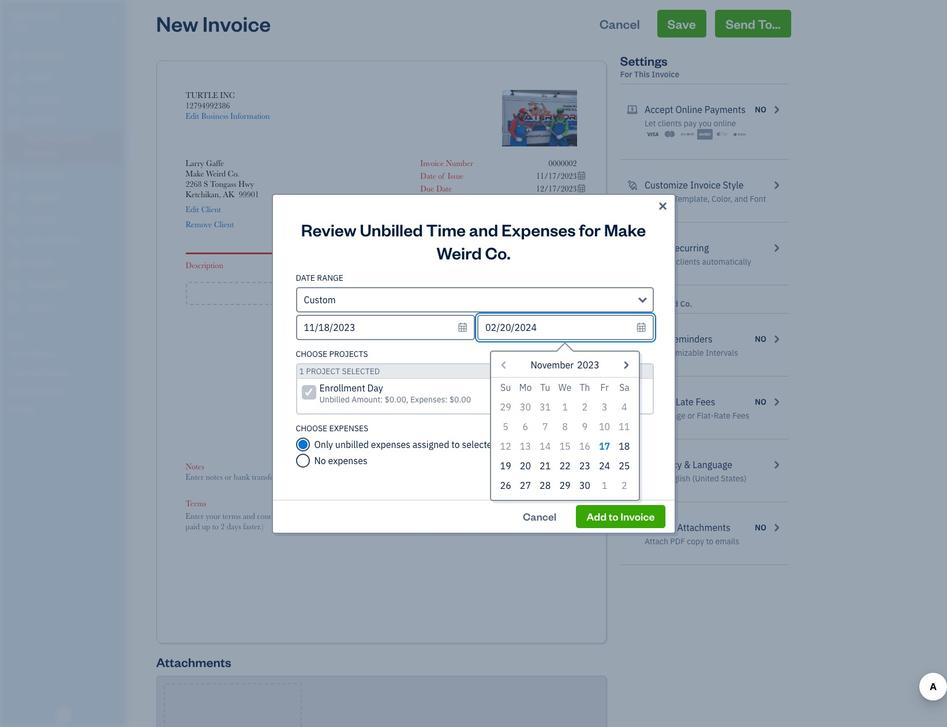 Task type: describe. For each thing, give the bounding box(es) containing it.
12 button
[[496, 437, 516, 456]]

at customizable intervals
[[645, 348, 738, 358]]

31 button
[[535, 397, 555, 417]]

make inside review unbilled time and expenses for make weird co.
[[604, 218, 646, 240]]

add for add a line
[[362, 286, 383, 301]]

$0.00 for amount due ( usd ) request a deposit
[[559, 415, 577, 424]]

unbilled
[[335, 439, 369, 450]]

main element
[[0, 0, 156, 728]]

and for font
[[734, 194, 748, 204]]

0 vertical spatial 30
[[520, 401, 531, 413]]

mastercard image
[[662, 129, 678, 140]]

team members image
[[9, 350, 124, 359]]

s
[[204, 179, 208, 189]]

22 button
[[555, 456, 575, 476]]

amount inside total amount paid
[[450, 384, 477, 394]]

1 vertical spatial 30 button
[[575, 476, 595, 495]]

edit inside larry gaffe make weird co. 2268 s tongass hwy ketchikan, ak  99901 edit client remove client
[[186, 205, 199, 214]]

2023
[[577, 359, 599, 371]]

co. inside review unbilled time and expenses for make weird co.
[[485, 242, 511, 263]]

0 horizontal spatial 30 button
[[516, 397, 535, 417]]

edit inside turtle inc 12794992386 edit business information
[[186, 111, 199, 121]]

send for send reminders
[[645, 334, 666, 345]]

money image
[[8, 258, 21, 270]]

font
[[750, 194, 766, 204]]

notes
[[186, 462, 204, 472]]

send reminders
[[645, 334, 713, 345]]

inc for turtle inc 12794992386 edit business information
[[220, 91, 235, 100]]

let clients pay you online
[[645, 118, 736, 129]]

add a line
[[362, 286, 417, 301]]

plus image
[[346, 288, 359, 300]]

a inside subtotal add a discount tax
[[458, 336, 462, 346]]

5 button
[[496, 417, 516, 437]]

turtle inc owner
[[9, 10, 61, 32]]

template,
[[674, 194, 710, 204]]

payments
[[705, 104, 746, 115]]

save button
[[657, 10, 706, 38]]

payment image
[[8, 170, 21, 182]]

2 vertical spatial to
[[706, 537, 713, 547]]

request a deposit button
[[434, 425, 493, 435]]

17 button
[[595, 437, 614, 456]]

send to...
[[726, 16, 781, 32]]

1 project selected enrollment day unbilled amount: $0.00, expenses: $0.00
[[299, 366, 471, 405]]

1 vertical spatial client
[[214, 220, 234, 229]]

attach
[[645, 537, 668, 547]]

color,
[[712, 194, 732, 204]]

unbilled inside 1 project selected enrollment day unbilled amount: $0.00, expenses: $0.00
[[319, 394, 350, 405]]

apple pay image
[[715, 129, 730, 140]]

amount due ( usd ) request a deposit
[[428, 415, 493, 435]]

2 vertical spatial co.
[[680, 299, 692, 309]]

(united
[[692, 474, 719, 484]]

states)
[[721, 474, 747, 484]]

4 0.00 from the top
[[563, 382, 577, 391]]

mo
[[519, 382, 532, 393]]

amount for amount due ( usd ) request a deposit
[[428, 415, 454, 424]]

2 0.00 from the top
[[563, 349, 577, 358]]

description
[[186, 261, 223, 270]]

tongass
[[210, 179, 236, 189]]

15
[[559, 441, 571, 452]]

0 vertical spatial due
[[420, 184, 434, 193]]

no expenses
[[314, 455, 368, 467]]

0 vertical spatial expenses
[[371, 439, 410, 450]]

1 chevronright image from the top
[[771, 103, 782, 117]]

add inside subtotal add a discount tax
[[442, 336, 456, 346]]

paid
[[479, 384, 493, 394]]

cancel for save
[[600, 16, 640, 32]]

only unbilled expenses assigned to selected projects
[[314, 439, 533, 450]]

6 chevronright image from the top
[[771, 458, 782, 472]]

emails
[[715, 537, 739, 547]]

5 chevronright image from the top
[[771, 395, 782, 409]]

1 horizontal spatial 29 button
[[555, 476, 575, 495]]

currency & language
[[645, 459, 732, 471]]

1 vertical spatial date
[[436, 184, 452, 193]]

5
[[503, 421, 508, 433]]

expense image
[[8, 192, 21, 204]]

remove
[[186, 220, 212, 229]]

3 chevronright image from the top
[[771, 241, 782, 255]]

DATE RANGE field
[[296, 287, 654, 313]]

unbilled inside review unbilled time and expenses for make weird co.
[[360, 218, 423, 240]]

add a discount button
[[442, 336, 493, 346]]

1 horizontal spatial fees
[[732, 411, 749, 421]]

reminders
[[668, 334, 713, 345]]

turtle for turtle inc owner
[[9, 10, 42, 22]]

$0.00 for usd
[[554, 214, 577, 225]]

1 horizontal spatial 2
[[622, 480, 627, 491]]

customize
[[645, 179, 688, 191]]

turtle for turtle inc 12794992386 edit business information
[[186, 91, 218, 100]]

cancel for add to invoice
[[523, 510, 557, 523]]

16 button
[[575, 437, 595, 456]]

inc for turtle inc owner
[[44, 10, 61, 22]]

6
[[523, 421, 528, 433]]

25
[[619, 460, 630, 472]]

1 for the topmost 1 button
[[562, 401, 568, 413]]

flat-
[[697, 411, 714, 421]]

0 vertical spatial 1 button
[[555, 397, 575, 417]]

18 button
[[614, 437, 634, 456]]

selected
[[462, 439, 497, 450]]

usd, english (united states)
[[645, 474, 747, 484]]

0.00 0.00
[[563, 372, 577, 391]]

11
[[619, 421, 630, 433]]

for make weird co.
[[620, 299, 692, 309]]

due date
[[420, 184, 452, 193]]

14 button
[[535, 437, 555, 456]]

november 2023
[[531, 359, 599, 371]]

3 button
[[595, 397, 614, 417]]

we
[[558, 382, 572, 393]]

date range
[[296, 273, 343, 283]]

estimate image
[[8, 94, 21, 106]]

1 for the bottom 1 button
[[602, 480, 607, 491]]

Issue date in MM/DD/YYYY format text field
[[502, 171, 586, 181]]

new invoice
[[156, 10, 271, 37]]

late
[[676, 397, 694, 408]]

&
[[684, 459, 691, 471]]

0 horizontal spatial attachments
[[156, 655, 231, 671]]

23
[[579, 460, 590, 472]]

1 horizontal spatial rate
[[714, 411, 730, 421]]

client image
[[8, 72, 21, 84]]

0 vertical spatial date
[[420, 171, 436, 181]]

0 horizontal spatial expenses
[[328, 455, 368, 467]]

total amount paid
[[450, 372, 493, 394]]

3 0.00 from the top
[[563, 372, 577, 381]]

review
[[301, 218, 356, 240]]

choose expenses option group
[[296, 423, 654, 468]]

invoice number
[[420, 159, 473, 168]]

12794992386
[[186, 101, 230, 110]]

review unbilled time and expenses for make weird co.
[[301, 218, 646, 263]]

bank connections image
[[9, 387, 124, 396]]

1 vertical spatial clients
[[676, 257, 700, 267]]

4
[[622, 401, 627, 413]]

choose for choose projects
[[296, 349, 327, 359]]

due for amount due ( usd ) request a deposit
[[456, 415, 470, 424]]

settings image
[[9, 405, 124, 414]]

issue
[[448, 171, 464, 181]]

and for expenses
[[469, 218, 498, 240]]

automatically
[[702, 257, 751, 267]]

28
[[540, 480, 551, 491]]

invoice image
[[8, 116, 21, 128]]

visa image
[[645, 129, 660, 140]]

add a line button
[[186, 282, 577, 305]]

custom
[[304, 294, 336, 306]]

21 button
[[535, 456, 555, 476]]

due for amount due ( usd )
[[449, 215, 463, 225]]

29 for the topmost 29 button
[[500, 401, 511, 413]]

Reference Number text field
[[492, 197, 577, 206]]

projects
[[500, 439, 533, 450]]

Terms text field
[[186, 511, 577, 532]]

accept
[[645, 104, 673, 115]]

cancel button for add to invoice
[[512, 505, 567, 528]]

expenses
[[502, 218, 576, 240]]

19
[[500, 460, 511, 472]]

( for amount due ( usd ) request a deposit
[[472, 415, 474, 424]]

larry gaffe make weird co. 2268 s tongass hwy ketchikan, ak  99901 edit client remove client
[[186, 159, 259, 229]]

owner
[[9, 23, 30, 32]]

0 vertical spatial 29 button
[[496, 397, 516, 417]]

tax
[[480, 349, 493, 358]]

th
[[580, 382, 590, 393]]

2 vertical spatial weird
[[656, 299, 678, 309]]

new
[[156, 10, 198, 37]]

27
[[520, 480, 531, 491]]

1 horizontal spatial 2 button
[[614, 476, 634, 495]]

grid containing su
[[496, 378, 634, 495]]

16
[[579, 441, 590, 452]]

Enter an Invoice # text field
[[548, 159, 577, 168]]

Notes text field
[[186, 472, 577, 483]]

0 vertical spatial clients
[[658, 118, 682, 129]]

request
[[434, 425, 460, 435]]

review unbilled time and expenses for make weird co. dialog
[[0, 180, 947, 548]]



Task type: vqa. For each thing, say whether or not it's contained in the screenshot.
'USD' inside Amount Due ( USD ) Request a Deposit
yes



Task type: locate. For each thing, give the bounding box(es) containing it.
larry
[[186, 159, 204, 168]]

0 vertical spatial amount
[[420, 215, 447, 225]]

0 vertical spatial for
[[620, 69, 632, 80]]

1 vertical spatial cancel
[[523, 510, 557, 523]]

30 button
[[516, 397, 535, 417], [575, 476, 595, 495]]

0 vertical spatial client
[[201, 205, 221, 214]]

1 vertical spatial 30
[[579, 480, 590, 491]]

bill
[[645, 257, 656, 267]]

deposit
[[468, 425, 493, 435]]

0 vertical spatial choose
[[296, 349, 327, 359]]

1 horizontal spatial 30
[[579, 480, 590, 491]]

to
[[451, 439, 460, 450], [609, 510, 619, 523], [706, 537, 713, 547]]

rate
[[446, 261, 461, 270], [714, 411, 730, 421]]

2 vertical spatial $0.00
[[559, 415, 577, 424]]

range
[[317, 273, 343, 283]]

business
[[201, 111, 228, 121]]

2 choose from the top
[[296, 423, 327, 434]]

0 horizontal spatial co.
[[228, 169, 239, 178]]

fees up flat-
[[696, 397, 715, 408]]

2 no from the top
[[755, 334, 767, 345]]

to left 'invoices' image
[[609, 510, 619, 523]]

charge
[[645, 397, 674, 408]]

currencyandlanguage image
[[627, 458, 638, 472]]

7
[[542, 421, 548, 433]]

26
[[500, 480, 511, 491]]

weird up send reminders
[[656, 299, 678, 309]]

1 horizontal spatial (
[[472, 415, 474, 424]]

2 button down 25
[[614, 476, 634, 495]]

Start date in MM/DD/YYYY format text field
[[296, 315, 475, 340]]

remove client button
[[186, 219, 234, 230]]

add for add to invoice
[[587, 510, 607, 523]]

choose for choose expenses
[[296, 423, 327, 434]]

1 edit from the top
[[186, 111, 199, 121]]

no for charge late fees
[[755, 397, 767, 407]]

expenses
[[329, 423, 368, 434]]

sa
[[619, 382, 630, 393]]

30 button up 6
[[516, 397, 535, 417]]

latefees image
[[627, 395, 638, 409]]

1 vertical spatial unbilled
[[319, 394, 350, 405]]

reference
[[420, 197, 453, 206]]

2 horizontal spatial add
[[587, 510, 607, 523]]

2 vertical spatial due
[[456, 415, 470, 424]]

1 vertical spatial expenses
[[328, 455, 368, 467]]

) inside amount due ( usd ) request a deposit
[[491, 415, 493, 424]]

customize invoice style
[[645, 179, 744, 191]]

total
[[476, 372, 493, 381]]

chart image
[[8, 280, 21, 291]]

for inside the settings for this invoice
[[620, 69, 632, 80]]

unbilled down enrollment
[[319, 394, 350, 405]]

20 button
[[516, 456, 535, 476]]

1 horizontal spatial co.
[[485, 242, 511, 263]]

) left 5
[[491, 415, 493, 424]]

$0.00 down total amount paid
[[449, 394, 471, 405]]

1 vertical spatial and
[[469, 218, 498, 240]]

make up bill at the top of page
[[645, 242, 667, 254]]

1 horizontal spatial and
[[734, 194, 748, 204]]

edit up remove
[[186, 205, 199, 214]]

date down date of issue
[[436, 184, 452, 193]]

0 horizontal spatial turtle
[[9, 10, 42, 22]]

30 down 23
[[579, 480, 590, 491]]

choose inside option group
[[296, 423, 327, 434]]

usd right time
[[467, 215, 484, 225]]

discover image
[[680, 129, 695, 140]]

add to invoice
[[587, 510, 655, 523]]

choose up project
[[296, 349, 327, 359]]

29 button down 22
[[555, 476, 575, 495]]

latereminders image
[[627, 332, 638, 346]]

invoice inside the settings for this invoice
[[652, 69, 679, 80]]

cancel button inside review unbilled time and expenses for make weird co. dialog
[[512, 505, 567, 528]]

4 no from the top
[[755, 523, 767, 533]]

heading containing november
[[491, 356, 639, 378]]

onlinesales image
[[627, 103, 638, 117]]

american express image
[[697, 129, 713, 140]]

style
[[723, 179, 744, 191]]

terms
[[186, 499, 206, 508]]

usd inside amount due ( usd ) request a deposit
[[474, 415, 491, 424]]

change template, color, and font
[[645, 194, 766, 204]]

weird
[[206, 169, 226, 178], [437, 242, 482, 263], [656, 299, 678, 309]]

make inside larry gaffe make weird co. 2268 s tongass hwy ketchikan, ak  99901 edit client remove client
[[186, 169, 204, 178]]

grid
[[496, 378, 634, 495]]

1 vertical spatial 1
[[562, 401, 568, 413]]

no
[[314, 455, 326, 467]]

10 button
[[595, 417, 614, 437]]

End date in MM/DD/YYYY format text field
[[477, 315, 654, 340]]

amount inside amount due ( usd ) request a deposit
[[428, 415, 454, 424]]

0 vertical spatial $0.00
[[554, 214, 577, 225]]

1 0.00 from the top
[[563, 326, 577, 335]]

1 horizontal spatial 1 button
[[595, 476, 614, 495]]

2 button
[[575, 397, 595, 417], [614, 476, 634, 495]]

7 button
[[535, 417, 555, 437]]

0 vertical spatial and
[[734, 194, 748, 204]]

subtotal add a discount tax
[[442, 326, 493, 358]]

fees right flat-
[[732, 411, 749, 421]]

0 vertical spatial attachments
[[677, 522, 731, 534]]

due inside amount due ( usd ) request a deposit
[[456, 415, 470, 424]]

0 vertical spatial a
[[386, 286, 392, 301]]

1 vertical spatial weird
[[437, 242, 482, 263]]

usd up deposit
[[474, 415, 491, 424]]

co. inside larry gaffe make weird co. 2268 s tongass hwy ketchikan, ak  99901 edit client remove client
[[228, 169, 239, 178]]

pay
[[684, 118, 697, 129]]

tu
[[540, 382, 550, 393]]

of
[[438, 171, 445, 181]]

intervals
[[706, 348, 738, 358]]

1 horizontal spatial add
[[442, 336, 456, 346]]

turtle inc 12794992386 edit business information
[[186, 91, 270, 121]]

0 vertical spatial turtle
[[9, 10, 42, 22]]

1 up 8
[[562, 401, 568, 413]]

a
[[386, 286, 392, 301], [458, 336, 462, 346], [462, 425, 466, 435]]

cancel inside review unbilled time and expenses for make weird co. dialog
[[523, 510, 557, 523]]

co. up 'reminders'
[[680, 299, 692, 309]]

weird down gaffe
[[206, 169, 226, 178]]

co. down expenses
[[485, 242, 511, 263]]

a left discount
[[458, 336, 462, 346]]

1 vertical spatial $0.00
[[449, 394, 471, 405]]

29 for 29 button to the right
[[559, 480, 571, 491]]

to inside choose expenses option group
[[451, 439, 460, 450]]

1 vertical spatial for
[[620, 299, 632, 309]]

0 vertical spatial 29
[[500, 401, 511, 413]]

1 vertical spatial cancel button
[[512, 505, 567, 528]]

1 horizontal spatial cancel
[[600, 16, 640, 32]]

$0.00 left for
[[554, 214, 577, 225]]

4 button
[[614, 397, 634, 417]]

day
[[367, 382, 383, 394]]

0 horizontal spatial 1 button
[[555, 397, 575, 417]]

26 button
[[496, 476, 516, 495]]

18
[[619, 441, 630, 452]]

expenses up notes text field in the bottom of the page
[[371, 439, 410, 450]]

heading
[[491, 356, 639, 378]]

a left deposit
[[462, 425, 466, 435]]

to down request a deposit button
[[451, 439, 460, 450]]

0 horizontal spatial cancel
[[523, 510, 557, 523]]

cancel up settings
[[600, 16, 640, 32]]

0 horizontal spatial unbilled
[[319, 394, 350, 405]]

$0.00 inside 1 project selected enrollment day unbilled amount: $0.00, expenses: $0.00
[[449, 394, 471, 405]]

line
[[395, 286, 417, 301]]

1 horizontal spatial weird
[[437, 242, 482, 263]]

to right the copy
[[706, 537, 713, 547]]

weird inside review unbilled time and expenses for make weird co.
[[437, 242, 482, 263]]

0 horizontal spatial 29 button
[[496, 397, 516, 417]]

weird inside larry gaffe make weird co. 2268 s tongass hwy ketchikan, ak  99901 edit client remove client
[[206, 169, 226, 178]]

0 vertical spatial 1
[[299, 366, 304, 377]]

usd for amount due ( usd ) request a deposit
[[474, 415, 491, 424]]

add left discount
[[442, 336, 456, 346]]

send to... button
[[715, 10, 791, 38]]

make right for
[[604, 218, 646, 240]]

send inside button
[[726, 16, 755, 32]]

1 vertical spatial 29 button
[[555, 476, 575, 495]]

usd for amount due ( usd )
[[467, 215, 484, 225]]

0 horizontal spatial (
[[465, 215, 467, 225]]

0 horizontal spatial inc
[[44, 10, 61, 22]]

to...
[[758, 16, 781, 32]]

expenses down unbilled
[[328, 455, 368, 467]]

date of issue
[[420, 171, 464, 181]]

2 vertical spatial add
[[587, 510, 607, 523]]

2 horizontal spatial to
[[706, 537, 713, 547]]

14
[[540, 441, 551, 452]]

3
[[602, 401, 607, 413]]

rate right or
[[714, 411, 730, 421]]

25 button
[[614, 456, 634, 476]]

percentage
[[645, 411, 686, 421]]

bank image
[[732, 129, 748, 140]]

1 vertical spatial turtle
[[186, 91, 218, 100]]

no for send reminders
[[755, 334, 767, 345]]

unbilled
[[360, 218, 423, 240], [319, 394, 350, 405]]

1 left project
[[299, 366, 304, 377]]

close image
[[657, 199, 669, 213]]

1 horizontal spatial attachments
[[677, 522, 731, 534]]

0 horizontal spatial )
[[484, 215, 486, 225]]

1 down 24
[[602, 480, 607, 491]]

0 horizontal spatial weird
[[206, 169, 226, 178]]

online
[[676, 104, 702, 115]]

0 vertical spatial weird
[[206, 169, 226, 178]]

2 vertical spatial amount
[[428, 415, 454, 424]]

6 button
[[516, 417, 535, 437]]

2 vertical spatial 1
[[602, 480, 607, 491]]

19 button
[[496, 456, 516, 476]]

subtotal
[[466, 326, 493, 335]]

2 for from the top
[[620, 299, 632, 309]]

0 horizontal spatial add
[[362, 286, 383, 301]]

report image
[[8, 302, 21, 313]]

1 vertical spatial rate
[[714, 411, 730, 421]]

0 vertical spatial fees
[[696, 397, 715, 408]]

0 horizontal spatial send
[[645, 334, 666, 345]]

29 button up 5
[[496, 397, 516, 417]]

client up remove client button
[[201, 205, 221, 214]]

copy
[[687, 537, 704, 547]]

1 button down we
[[555, 397, 575, 417]]

add left 'invoices' image
[[587, 510, 607, 523]]

co. up tongass
[[228, 169, 239, 178]]

1 vertical spatial 2 button
[[614, 476, 634, 495]]

invoice inside add to invoice button
[[621, 510, 655, 523]]

2 down 25
[[622, 480, 627, 491]]

a inside amount due ( usd ) request a deposit
[[462, 425, 466, 435]]

send for send to...
[[726, 16, 755, 32]]

( inside amount due ( usd ) request a deposit
[[472, 415, 474, 424]]

number
[[446, 159, 473, 168]]

1 vertical spatial fees
[[732, 411, 749, 421]]

for up latereminders icon
[[620, 299, 632, 309]]

invoices image
[[627, 521, 638, 535]]

due up request a deposit button
[[456, 415, 470, 424]]

unbilled down reference
[[360, 218, 423, 240]]

1 choose from the top
[[296, 349, 327, 359]]

1 vertical spatial )
[[491, 415, 493, 424]]

apps image
[[9, 331, 124, 341]]

cancel down 28
[[523, 510, 557, 523]]

0 horizontal spatial 2 button
[[575, 397, 595, 417]]

fr
[[600, 382, 609, 393]]

clients down accept
[[658, 118, 682, 129]]

paintbrush image
[[627, 178, 638, 192]]

13 button
[[516, 437, 535, 456]]

make recurring
[[645, 242, 709, 254]]

0 horizontal spatial to
[[451, 439, 460, 450]]

) for amount due ( usd ) request a deposit
[[491, 415, 493, 424]]

make up latereminders icon
[[634, 299, 654, 309]]

) right time
[[484, 215, 486, 225]]

invoice attachments
[[645, 522, 731, 534]]

2 chevronright image from the top
[[771, 178, 782, 192]]

2 horizontal spatial co.
[[680, 299, 692, 309]]

gaffe
[[206, 159, 224, 168]]

cancel button up settings
[[589, 10, 650, 38]]

1 vertical spatial choose
[[296, 423, 327, 434]]

chevronright image
[[771, 103, 782, 117], [771, 178, 782, 192], [771, 241, 782, 255], [771, 332, 782, 346], [771, 395, 782, 409], [771, 458, 782, 472]]

cancel button for save
[[589, 10, 650, 38]]

1 vertical spatial inc
[[220, 91, 235, 100]]

amount for amount due ( usd )
[[420, 215, 447, 225]]

charge late fees
[[645, 397, 715, 408]]

30 button down 23
[[575, 476, 595, 495]]

inc inside turtle inc 12794992386 edit business information
[[220, 91, 235, 100]]

client right remove
[[214, 220, 234, 229]]

2 horizontal spatial weird
[[656, 299, 678, 309]]

1 horizontal spatial )
[[491, 415, 493, 424]]

0 vertical spatial 2
[[582, 401, 588, 413]]

0 vertical spatial usd
[[467, 215, 484, 225]]

4 chevronright image from the top
[[771, 332, 782, 346]]

amount up request
[[428, 415, 454, 424]]

0 horizontal spatial fees
[[696, 397, 715, 408]]

clients down recurring
[[676, 257, 700, 267]]

2 vertical spatial a
[[462, 425, 466, 435]]

1 horizontal spatial 1
[[562, 401, 568, 413]]

no for invoice attachments
[[755, 523, 767, 533]]

currency
[[645, 459, 682, 471]]

edit down "12794992386"
[[186, 111, 199, 121]]

0 horizontal spatial 30
[[520, 401, 531, 413]]

and down style
[[734, 194, 748, 204]]

dashboard image
[[8, 50, 21, 62]]

22
[[559, 460, 571, 472]]

date
[[296, 273, 315, 283]]

27 button
[[516, 476, 535, 495]]

1 horizontal spatial turtle
[[186, 91, 218, 100]]

due down reference
[[449, 215, 463, 225]]

inc inside the turtle inc owner
[[44, 10, 61, 22]]

no for accept online payments
[[755, 104, 767, 115]]

add inside review unbilled time and expenses for make weird co. dialog
[[587, 510, 607, 523]]

24 button
[[595, 456, 614, 476]]

make
[[186, 169, 204, 178], [604, 218, 646, 240], [645, 242, 667, 254], [634, 299, 654, 309]]

rate down time
[[446, 261, 461, 270]]

29 down 22
[[559, 480, 571, 491]]

a left line
[[386, 286, 392, 301]]

send up at
[[645, 334, 666, 345]]

choose
[[296, 349, 327, 359], [296, 423, 327, 434]]

$0.00
[[554, 214, 577, 225], [449, 394, 471, 405], [559, 415, 577, 424]]

date left of
[[420, 171, 436, 181]]

1 horizontal spatial unbilled
[[360, 218, 423, 240]]

1 no from the top
[[755, 104, 767, 115]]

1 button down 24
[[595, 476, 614, 495]]

turtle up "12794992386"
[[186, 91, 218, 100]]

) for amount due ( usd )
[[484, 215, 486, 225]]

1 vertical spatial co.
[[485, 242, 511, 263]]

turtle up owner
[[9, 10, 42, 22]]

2 button down th
[[575, 397, 595, 417]]

1 for from the top
[[620, 69, 632, 80]]

0 horizontal spatial rate
[[446, 261, 461, 270]]

assigned
[[413, 439, 449, 450]]

chevronright image
[[771, 521, 782, 535]]

for left this
[[620, 69, 632, 80]]

1 horizontal spatial send
[[726, 16, 755, 32]]

1 horizontal spatial 29
[[559, 480, 571, 491]]

english
[[664, 474, 690, 484]]

1 horizontal spatial cancel button
[[589, 10, 650, 38]]

amount down reference
[[420, 215, 447, 225]]

2 edit from the top
[[186, 205, 199, 214]]

2 horizontal spatial 1
[[602, 480, 607, 491]]

turtle inside the turtle inc owner
[[9, 10, 42, 22]]

3 no from the top
[[755, 397, 767, 407]]

0 vertical spatial co.
[[228, 169, 239, 178]]

8
[[562, 421, 568, 433]]

make down larry
[[186, 169, 204, 178]]

a inside button
[[386, 286, 392, 301]]

1 vertical spatial edit
[[186, 205, 199, 214]]

29 up 5
[[500, 401, 511, 413]]

0 vertical spatial send
[[726, 16, 755, 32]]

0 vertical spatial rate
[[446, 261, 461, 270]]

0 horizontal spatial 2
[[582, 401, 588, 413]]

freshbooks image
[[54, 709, 73, 723]]

choose up only
[[296, 423, 327, 434]]

send left to...
[[726, 16, 755, 32]]

30 up 6
[[520, 401, 531, 413]]

clients
[[658, 118, 682, 129], [676, 257, 700, 267]]

(
[[465, 215, 467, 225], [472, 415, 474, 424]]

1 vertical spatial to
[[609, 510, 619, 523]]

( for amount due ( usd )
[[465, 215, 467, 225]]

selected
[[342, 366, 380, 377]]

items and services image
[[9, 368, 124, 377]]

amount left paid
[[450, 384, 477, 394]]

0 horizontal spatial 1
[[299, 366, 304, 377]]

turtle inside turtle inc 12794992386 edit business information
[[186, 91, 218, 100]]

$0.00 left 9
[[559, 415, 577, 424]]

to inside button
[[609, 510, 619, 523]]

weird down time
[[437, 242, 482, 263]]

12
[[500, 441, 511, 452]]

due up reference
[[420, 184, 434, 193]]

fees
[[696, 397, 715, 408], [732, 411, 749, 421]]

cancel button down 28
[[512, 505, 567, 528]]

and inside review unbilled time and expenses for make weird co.
[[469, 218, 498, 240]]

1 inside 1 project selected enrollment day unbilled amount: $0.00, expenses: $0.00
[[299, 366, 304, 377]]

1 horizontal spatial 30 button
[[575, 476, 595, 495]]

1 vertical spatial 1 button
[[595, 476, 614, 495]]

add right 'plus' icon
[[362, 286, 383, 301]]

timer image
[[8, 236, 21, 248]]

1 vertical spatial usd
[[474, 415, 491, 424]]

enrollment
[[319, 382, 365, 394]]

and right time
[[469, 218, 498, 240]]

project image
[[8, 214, 21, 226]]

pdf
[[670, 537, 685, 547]]

21
[[540, 460, 551, 472]]

2
[[582, 401, 588, 413], [622, 480, 627, 491]]

0 horizontal spatial cancel button
[[512, 505, 567, 528]]

2 up 9
[[582, 401, 588, 413]]



